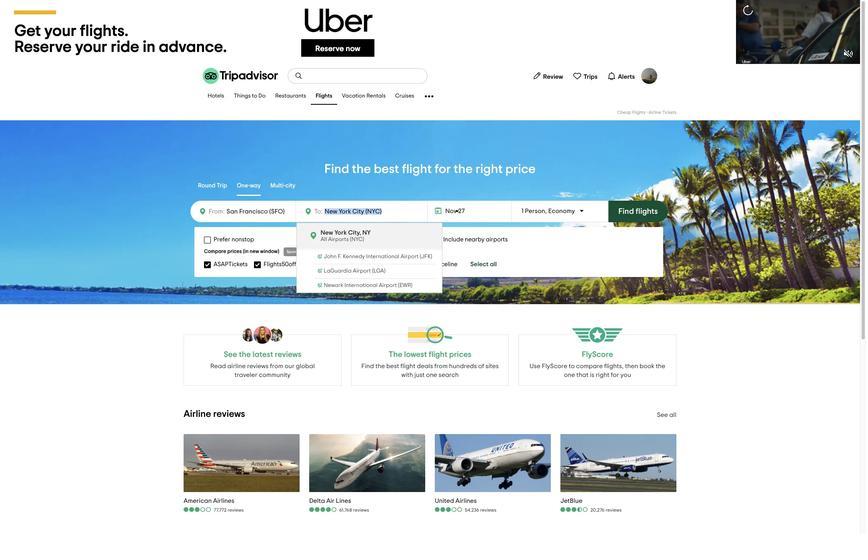 Task type: describe. For each thing, give the bounding box(es) containing it.
20,276 reviews
[[591, 509, 622, 513]]

flights
[[636, 208, 658, 216]]

compare
[[577, 364, 603, 370]]

american airlines link
[[184, 498, 244, 506]]

search image
[[295, 72, 303, 80]]

round trip link
[[198, 177, 227, 196]]

lowest
[[404, 351, 427, 359]]

multi-
[[271, 183, 286, 189]]

the
[[389, 351, 403, 359]]

reviews inside read airline reviews from our global traveler community
[[247, 364, 269, 370]]

compare
[[204, 249, 226, 255]]

54,236 reviews link
[[435, 507, 497, 514]]

the for see the latest reviews
[[239, 351, 251, 359]]

1 horizontal spatial flyscore
[[582, 351, 614, 359]]

reviews for 61,768 reviews
[[353, 509, 369, 513]]

61,768 reviews
[[340, 509, 369, 513]]

(in
[[243, 249, 249, 255]]

review link
[[530, 68, 567, 84]]

cheap
[[618, 110, 632, 115]]

american
[[184, 498, 212, 505]]

airlines for american airlines
[[213, 498, 235, 505]]

read airline reviews from our global traveler community
[[210, 364, 315, 379]]

economy
[[549, 208, 575, 215]]

alerts
[[618, 73, 635, 80]]

then
[[626, 364, 639, 370]]

laguardia airport (lga)
[[324, 269, 386, 274]]

for
[[435, 163, 451, 176]]

reviews for 54,236 reviews
[[481, 509, 497, 513]]

select all
[[471, 261, 497, 268]]

trips
[[584, 73, 598, 80]]

trip
[[217, 183, 227, 189]]

use
[[530, 364, 541, 370]]

just
[[415, 372, 425, 379]]

vacation rentals link
[[337, 88, 391, 105]]

hundreds
[[449, 364, 477, 370]]

include nearby airports
[[444, 237, 508, 243]]

for you
[[611, 372, 632, 379]]

airports
[[328, 237, 349, 243]]

the lowest flight prices
[[389, 351, 472, 359]]

flight for for
[[402, 163, 432, 176]]

see all link
[[657, 412, 677, 419]]

1 vertical spatial flights
[[633, 110, 646, 115]]

hotels link
[[203, 88, 229, 105]]

with
[[402, 372, 413, 379]]

new york city, ny all airports (nyc)
[[321, 230, 371, 243]]

reviews for 77,772 reviews
[[228, 509, 244, 513]]

alaska
[[312, 262, 331, 268]]

(lga)
[[372, 269, 386, 274]]

3 of 5 bubbles image for american
[[184, 508, 212, 513]]

airlines for alaska airlines
[[332, 262, 352, 268]]

john f. kennedy international airport (jfk)
[[324, 254, 432, 260]]

include
[[444, 237, 464, 243]]

united airlines
[[435, 498, 477, 505]]

From where? text field
[[225, 206, 291, 217]]

way
[[250, 183, 261, 189]]

delta
[[309, 498, 325, 505]]

flights link
[[311, 88, 337, 105]]

traveler community
[[235, 372, 291, 379]]

round
[[198, 183, 216, 189]]

alerts link
[[604, 68, 639, 84]]

54,236 reviews
[[465, 509, 497, 513]]

profile picture image
[[642, 68, 658, 84]]

select
[[471, 261, 489, 268]]

f.
[[338, 254, 342, 260]]

airline reviews link
[[184, 410, 245, 420]]

reviews for airline reviews
[[213, 410, 245, 420]]

the inside use flyscore to compare flights, then book the one that is right for you
[[656, 364, 666, 370]]

is
[[590, 372, 595, 379]]

compare prices (in new window)
[[204, 249, 279, 255]]

use flyscore to compare flights, then book the one that is right for you
[[530, 364, 666, 379]]

1
[[522, 208, 524, 215]]

one-way
[[237, 183, 261, 189]]

1 vertical spatial international
[[345, 283, 378, 289]]

prefer
[[214, 237, 230, 243]]

read
[[210, 364, 226, 370]]

find for find the best flight deals from hundreds of sites with just one search
[[362, 364, 374, 370]]

reviews for 20,276 reviews
[[606, 509, 622, 513]]

airline reviews
[[184, 410, 245, 420]]

airline
[[228, 364, 246, 370]]

61,768 reviews link
[[309, 507, 369, 514]]

0 vertical spatial to
[[252, 93, 257, 99]]

latest
[[253, 351, 273, 359]]

see the latest reviews
[[224, 351, 302, 359]]

united
[[435, 498, 454, 505]]

nov
[[446, 208, 457, 215]]

from inside read airline reviews from our global traveler community
[[270, 364, 283, 370]]

one search
[[426, 372, 459, 379]]

0 vertical spatial right
[[476, 163, 503, 176]]

all for select all
[[490, 261, 497, 268]]

one-way link
[[237, 177, 261, 196]]

john
[[324, 254, 337, 260]]

from:
[[209, 209, 225, 215]]

city,
[[348, 230, 361, 236]]

prefer nonstop
[[214, 237, 254, 243]]

nearby
[[465, 237, 485, 243]]

sponsored
[[287, 250, 307, 254]]

one-
[[237, 183, 250, 189]]

airports
[[486, 237, 508, 243]]



Task type: vqa. For each thing, say whether or not it's contained in the screenshot.
the Things to Do
yes



Task type: locate. For each thing, give the bounding box(es) containing it.
price
[[506, 163, 536, 176]]

do
[[259, 93, 266, 99]]

2 3 of 5 bubbles image from the left
[[435, 508, 463, 513]]

0 horizontal spatial from
[[270, 364, 283, 370]]

advertisement region
[[0, 0, 861, 64]]

lines
[[336, 498, 351, 505]]

airlines up '54,236 reviews' link
[[456, 498, 477, 505]]

the for find the best flight for the right price
[[352, 163, 371, 176]]

to inside use flyscore to compare flights, then book the one that is right for you
[[569, 364, 575, 370]]

3 of 5 bubbles image inside 77,772 reviews link
[[184, 508, 212, 513]]

0 horizontal spatial find
[[325, 163, 349, 176]]

to up 'one'
[[569, 364, 575, 370]]

vacation
[[342, 93, 366, 99]]

one
[[564, 372, 576, 379]]

1 vertical spatial flyscore
[[542, 364, 568, 370]]

vacation rentals
[[342, 93, 386, 99]]

27
[[459, 208, 465, 215]]

0 vertical spatial flight
[[402, 163, 432, 176]]

2 vertical spatial find
[[362, 364, 374, 370]]

To where? text field
[[323, 207, 397, 217]]

best for for
[[374, 163, 399, 176]]

flights,
[[605, 364, 624, 370]]

the inside find the best flight deals from hundreds of sites with just one search
[[376, 364, 385, 370]]

find flights button
[[609, 201, 668, 223]]

1 vertical spatial find
[[619, 208, 634, 216]]

airport down (lga)
[[379, 283, 397, 289]]

1 horizontal spatial from
[[435, 364, 448, 370]]

airlines for united airlines
[[456, 498, 477, 505]]

0 vertical spatial flyscore
[[582, 351, 614, 359]]

1 horizontal spatial airline
[[649, 110, 662, 115]]

3 of 5 bubbles image down united
[[435, 508, 463, 513]]

find inside find the best flight deals from hundreds of sites with just one search
[[362, 364, 374, 370]]

flight left for
[[402, 163, 432, 176]]

0 vertical spatial airline
[[649, 110, 662, 115]]

find for find flights
[[619, 208, 634, 216]]

prices
[[227, 249, 242, 255]]

rentals
[[367, 93, 386, 99]]

,
[[546, 208, 547, 215]]

3 of 5 bubbles image
[[184, 508, 212, 513], [435, 508, 463, 513]]

77,772 reviews
[[214, 509, 244, 513]]

2 from from the left
[[435, 364, 448, 370]]

unpublishedflight
[[368, 262, 418, 268]]

deals
[[417, 364, 433, 370]]

(ewr)
[[398, 283, 413, 289]]

54,236
[[465, 509, 480, 513]]

newark international airport (ewr)
[[324, 283, 413, 289]]

1 horizontal spatial 3 of 5 bubbles image
[[435, 508, 463, 513]]

international down laguardia airport (lga)
[[345, 283, 378, 289]]

flight prices
[[429, 351, 472, 359]]

0 horizontal spatial airlines
[[213, 498, 235, 505]]

flight inside find the best flight deals from hundreds of sites with just one search
[[401, 364, 416, 370]]

airline
[[649, 110, 662, 115], [184, 410, 211, 420]]

1 horizontal spatial find
[[362, 364, 374, 370]]

from
[[270, 364, 283, 370], [435, 364, 448, 370]]

0 horizontal spatial all
[[490, 261, 497, 268]]

1 horizontal spatial see
[[657, 412, 668, 419]]

1 horizontal spatial airlines
[[332, 262, 352, 268]]

0 horizontal spatial right
[[476, 163, 503, 176]]

1 vertical spatial see
[[657, 412, 668, 419]]

find the best flight for the right price
[[325, 163, 536, 176]]

airport left the (jfk)
[[401, 254, 419, 260]]

flights left -
[[633, 110, 646, 115]]

0 vertical spatial find
[[325, 163, 349, 176]]

airlines
[[332, 262, 352, 268], [213, 498, 235, 505], [456, 498, 477, 505]]

0 horizontal spatial flyscore
[[542, 364, 568, 370]]

review
[[544, 73, 564, 80]]

airlines down f.
[[332, 262, 352, 268]]

right inside use flyscore to compare flights, then book the one that is right for you
[[596, 372, 610, 379]]

1 horizontal spatial all
[[670, 412, 677, 419]]

3 of 5 bubbles image inside '54,236 reviews' link
[[435, 508, 463, 513]]

1 horizontal spatial to
[[569, 364, 575, 370]]

(nyc)
[[350, 237, 364, 243]]

1 horizontal spatial flights
[[633, 110, 646, 115]]

best
[[374, 163, 399, 176], [387, 364, 399, 370]]

airlines up the 77,772
[[213, 498, 235, 505]]

airport
[[401, 254, 419, 260], [353, 269, 371, 274], [379, 283, 397, 289]]

from left the our at left
[[270, 364, 283, 370]]

2 vertical spatial airport
[[379, 283, 397, 289]]

flight for deals
[[401, 364, 416, 370]]

all for see all
[[670, 412, 677, 419]]

1 3 of 5 bubbles image from the left
[[184, 508, 212, 513]]

0 horizontal spatial airport
[[353, 269, 371, 274]]

flyscore inside use flyscore to compare flights, then book the one that is right for you
[[542, 364, 568, 370]]

0 vertical spatial airport
[[401, 254, 419, 260]]

1 vertical spatial best
[[387, 364, 399, 370]]

right left price
[[476, 163, 503, 176]]

newark
[[324, 283, 343, 289]]

jetblue link
[[561, 498, 622, 506]]

ny
[[363, 230, 371, 236]]

find for find the best flight for the right price
[[325, 163, 349, 176]]

1 horizontal spatial airport
[[379, 283, 397, 289]]

multi-city
[[271, 183, 296, 189]]

right right is
[[596, 372, 610, 379]]

that
[[577, 372, 589, 379]]

1 person , economy
[[522, 208, 575, 215]]

air
[[327, 498, 335, 505]]

4 of 5 bubbles image
[[309, 508, 338, 513]]

nonstop
[[232, 237, 254, 243]]

0 horizontal spatial airline
[[184, 410, 211, 420]]

flights
[[316, 93, 333, 99], [633, 110, 646, 115]]

2 horizontal spatial airport
[[401, 254, 419, 260]]

0 vertical spatial all
[[490, 261, 497, 268]]

0 vertical spatial see
[[224, 351, 237, 359]]

0 horizontal spatial to
[[252, 93, 257, 99]]

best inside find the best flight deals from hundreds of sites with just one search
[[387, 364, 399, 370]]

to left do
[[252, 93, 257, 99]]

2 horizontal spatial airlines
[[456, 498, 477, 505]]

window)
[[260, 249, 279, 255]]

multi-city link
[[271, 177, 296, 196]]

delta air lines link
[[309, 498, 369, 506]]

airport up newark international airport (ewr) on the bottom of the page
[[353, 269, 371, 274]]

york
[[335, 230, 347, 236]]

1 vertical spatial airline
[[184, 410, 211, 420]]

flight up with
[[401, 364, 416, 370]]

flyscore up compare
[[582, 351, 614, 359]]

flights left vacation
[[316, 93, 333, 99]]

best for deals
[[387, 364, 399, 370]]

3 of 5 bubbles image for united
[[435, 508, 463, 513]]

0 vertical spatial international
[[366, 254, 400, 260]]

jetblue
[[561, 498, 583, 505]]

1 vertical spatial right
[[596, 372, 610, 379]]

2 horizontal spatial find
[[619, 208, 634, 216]]

sites
[[486, 364, 499, 370]]

61,768
[[340, 509, 352, 513]]

1 vertical spatial all
[[670, 412, 677, 419]]

priceline
[[434, 262, 458, 268]]

1 from from the left
[[270, 364, 283, 370]]

1 vertical spatial to
[[569, 364, 575, 370]]

0 vertical spatial best
[[374, 163, 399, 176]]

find inside button
[[619, 208, 634, 216]]

1 horizontal spatial right
[[596, 372, 610, 379]]

from inside find the best flight deals from hundreds of sites with just one search
[[435, 364, 448, 370]]

reviews
[[275, 351, 302, 359], [247, 364, 269, 370], [213, 410, 245, 420], [353, 509, 369, 513], [228, 509, 244, 513], [481, 509, 497, 513], [606, 509, 622, 513]]

see for see the latest reviews
[[224, 351, 237, 359]]

3 of 5 bubbles image down "american"
[[184, 508, 212, 513]]

american airlines
[[184, 498, 235, 505]]

flyscore up 'one'
[[542, 364, 568, 370]]

0 vertical spatial flights
[[316, 93, 333, 99]]

cruises link
[[391, 88, 419, 105]]

the for find the best flight deals from hundreds of sites with just one search
[[376, 364, 385, 370]]

0 horizontal spatial 3 of 5 bubbles image
[[184, 508, 212, 513]]

0 horizontal spatial see
[[224, 351, 237, 359]]

asaptickets
[[214, 262, 248, 268]]

all
[[490, 261, 497, 268], [670, 412, 677, 419]]

1 vertical spatial airport
[[353, 269, 371, 274]]

find flights
[[619, 208, 658, 216]]

new
[[250, 249, 259, 255]]

nov 27
[[446, 208, 465, 215]]

book
[[640, 364, 655, 370]]

77,772
[[214, 509, 227, 513]]

tripadvisor image
[[203, 68, 278, 84]]

3.5 of 5 bubbles image
[[561, 508, 589, 513]]

international up unpublishedflight
[[366, 254, 400, 260]]

0 horizontal spatial flights
[[316, 93, 333, 99]]

from up 'one search'
[[435, 364, 448, 370]]

flyscore
[[582, 351, 614, 359], [542, 364, 568, 370]]

things to do link
[[229, 88, 271, 105]]

new
[[321, 230, 333, 236]]

1 vertical spatial flight
[[401, 364, 416, 370]]

alaska airlines
[[312, 262, 352, 268]]

see all
[[657, 412, 677, 419]]

round trip
[[198, 183, 227, 189]]

things
[[234, 93, 251, 99]]

cheap flights - airline tickets
[[618, 110, 677, 115]]

None search field
[[289, 69, 427, 83]]

to
[[252, 93, 257, 99], [569, 364, 575, 370]]

see for see all
[[657, 412, 668, 419]]

to:
[[314, 209, 323, 215]]

restaurants link
[[271, 88, 311, 105]]



